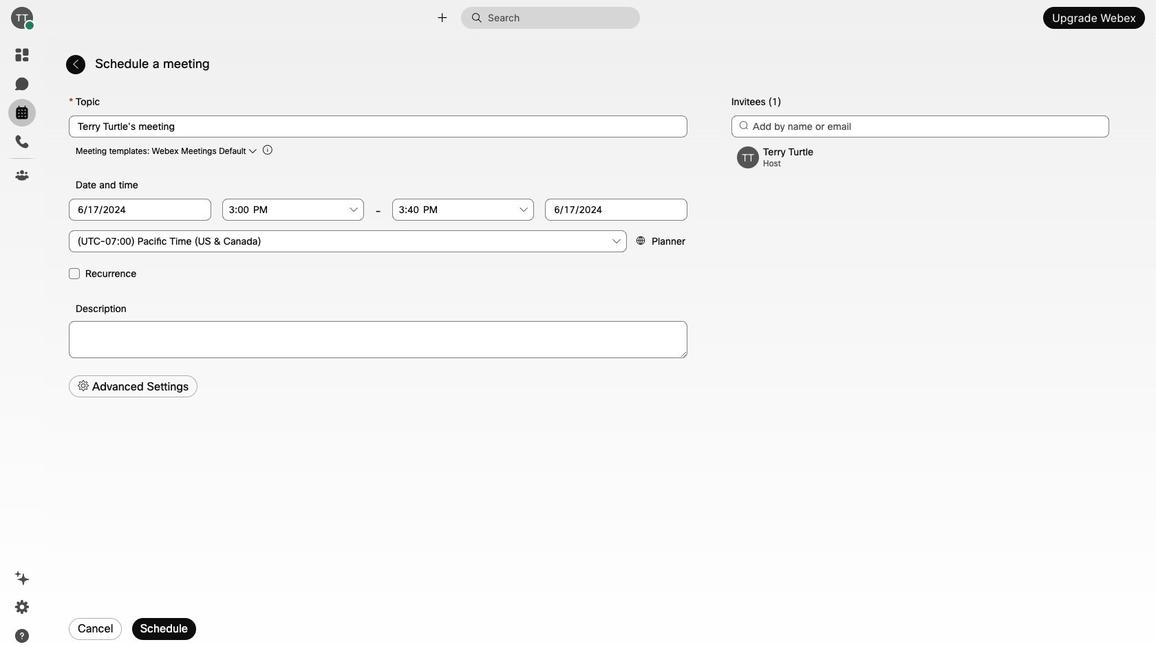 Task type: locate. For each thing, give the bounding box(es) containing it.
0 horizontal spatial wrapper image
[[25, 21, 35, 30]]

messaging, has no new notifications image
[[14, 76, 30, 92]]

webex tab list
[[8, 41, 36, 189]]

wrapper image
[[472, 12, 488, 23], [25, 21, 35, 30]]

teams, has no new notifications image
[[14, 167, 30, 184]]

settings image
[[14, 600, 30, 616]]

connect people image
[[436, 11, 449, 25]]

dashboard image
[[14, 47, 30, 63]]

wrapper image right connect people image
[[472, 12, 488, 23]]

navigation
[[0, 36, 44, 663]]

wrapper image up dashboard icon
[[25, 21, 35, 30]]



Task type: vqa. For each thing, say whether or not it's contained in the screenshot.
wrapper icon to the bottom
no



Task type: describe. For each thing, give the bounding box(es) containing it.
1 horizontal spatial wrapper image
[[472, 12, 488, 23]]

what's new image
[[14, 571, 30, 587]]

meetings image
[[14, 105, 30, 121]]

calls image
[[14, 134, 30, 150]]

help image
[[14, 629, 30, 645]]



